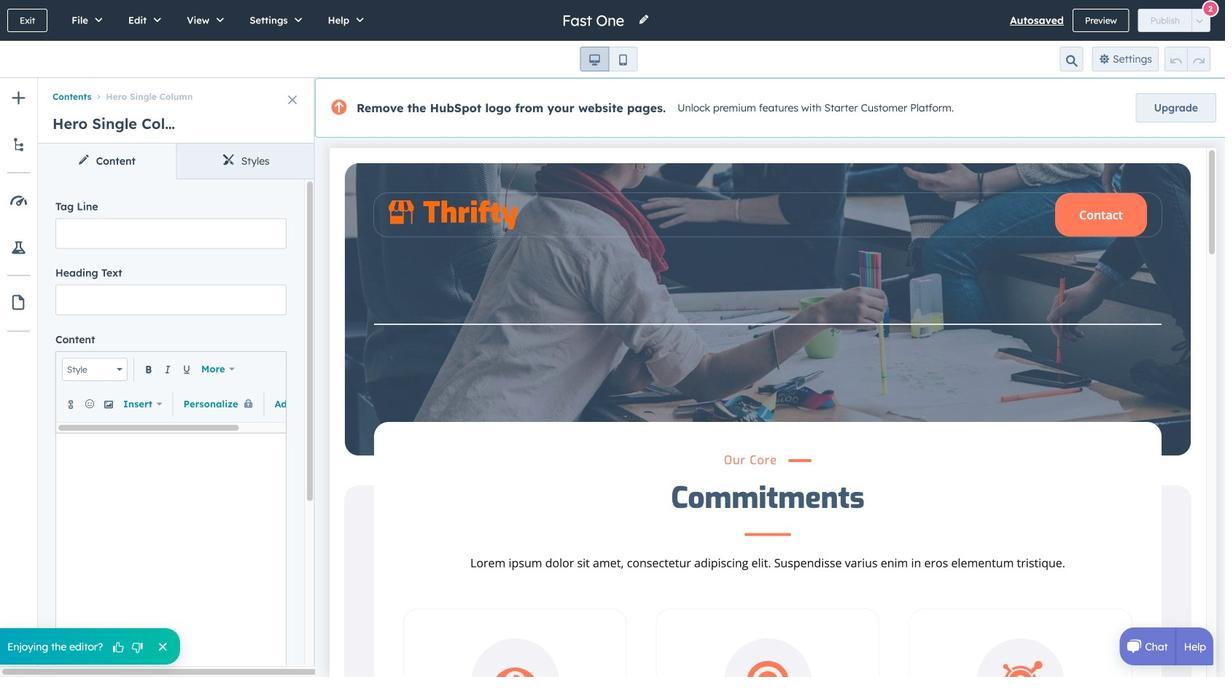 Task type: describe. For each thing, give the bounding box(es) containing it.
close image
[[288, 96, 297, 104]]

thumbsdown image
[[131, 642, 144, 655]]

thumbsup image
[[112, 642, 125, 655]]



Task type: locate. For each thing, give the bounding box(es) containing it.
group
[[1138, 9, 1211, 32], [580, 47, 638, 71], [1165, 47, 1211, 71]]

None field
[[561, 11, 629, 30]]

None text field
[[55, 218, 287, 249], [55, 285, 287, 316], [55, 218, 287, 249], [55, 285, 287, 316]]

navigation
[[38, 78, 315, 104]]

tab list
[[38, 144, 315, 179]]

application
[[55, 352, 336, 678]]



Task type: vqa. For each thing, say whether or not it's contained in the screenshot.
the views
no



